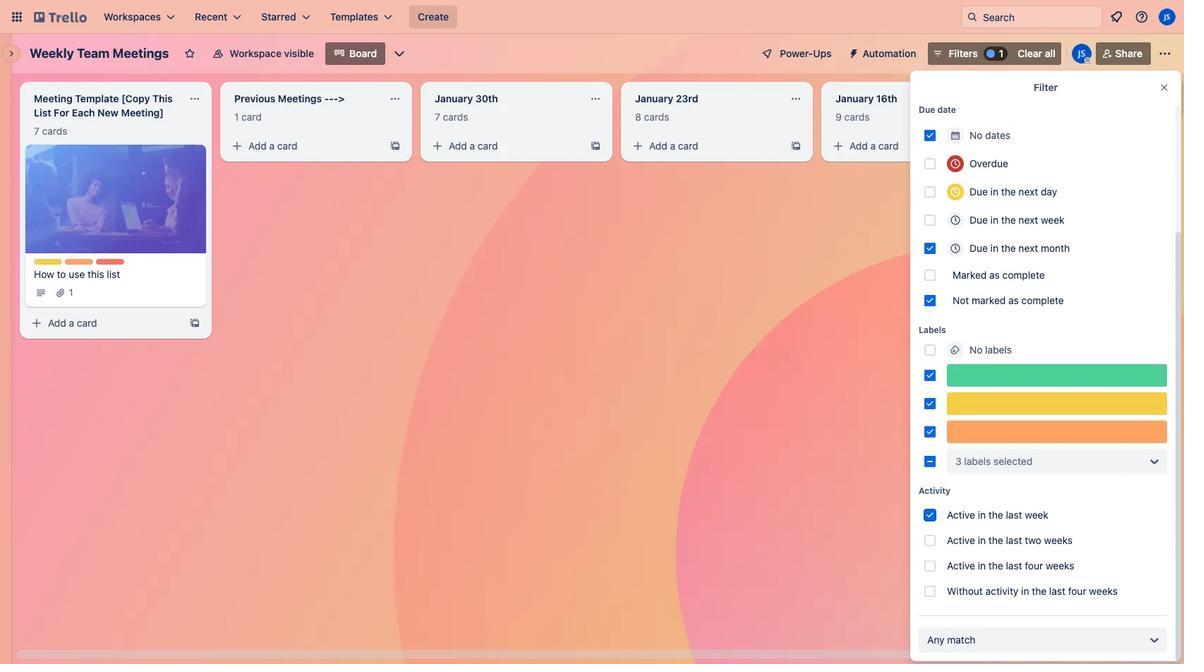 Task type: describe. For each thing, give the bounding box(es) containing it.
dates
[[985, 129, 1011, 141]]

2 horizontal spatial sm image
[[430, 139, 445, 153]]

weekly
[[30, 46, 74, 61]]

in for active in the last four weeks
[[978, 560, 986, 572]]

active for active in the last week
[[947, 509, 975, 521]]

board link
[[325, 42, 385, 65]]

activity
[[919, 485, 950, 496]]

date
[[937, 104, 956, 115]]

in for due in the next day
[[991, 186, 999, 198]]

add a card for 8 cards
[[649, 140, 698, 152]]

1 card
[[234, 111, 262, 123]]

next for week
[[1019, 214, 1038, 226]]

active for active in the last four weeks
[[947, 560, 975, 572]]

9 cards
[[836, 111, 870, 123]]

8
[[635, 111, 641, 123]]

1 vertical spatial 1
[[234, 111, 239, 123]]

automation button
[[843, 42, 925, 65]]

in for active in the last week
[[978, 509, 986, 521]]

0 vertical spatial as
[[989, 269, 1000, 281]]

due date
[[919, 104, 956, 115]]

not
[[953, 294, 969, 306]]

match
[[947, 634, 976, 646]]

Search field
[[978, 6, 1102, 28]]

workspace visible button
[[204, 42, 322, 65]]

add a card link for 8 cards
[[627, 136, 785, 156]]

star or unstar board image
[[184, 48, 196, 59]]

labels for 3
[[964, 455, 991, 467]]

due in the next day
[[970, 186, 1057, 198]]

starred button
[[253, 6, 319, 28]]

marked
[[953, 269, 987, 281]]

sm image inside add another list link
[[1032, 92, 1046, 106]]

add another list
[[1047, 92, 1119, 104]]

January 30th text field
[[426, 88, 581, 110]]

2 vertical spatial 1
[[69, 287, 73, 297]]

filter
[[1034, 81, 1058, 93]]

due for due in the next week
[[970, 214, 988, 226]]

month
[[1041, 242, 1070, 254]]

0 vertical spatial 1
[[999, 47, 1004, 59]]

the for active in the last week
[[989, 509, 1003, 521]]

sm image down 1 card
[[230, 139, 244, 153]]

color: orange, title: none element
[[947, 421, 1167, 443]]

marked
[[972, 294, 1006, 306]]

color: yellow, title: none element
[[947, 392, 1167, 415]]

active in the last two weeks
[[947, 534, 1073, 546]]

add a card link down january 16th text box
[[827, 136, 985, 156]]

labels
[[919, 325, 946, 335]]

last down active in the last four weeks
[[1049, 585, 1066, 597]]

card for january 16th text box
[[878, 140, 899, 152]]

in for due in the next week
[[991, 214, 999, 226]]

3
[[955, 455, 962, 467]]

team
[[77, 46, 110, 61]]

a for 1 card
[[269, 140, 275, 152]]

add a card down use
[[48, 317, 97, 329]]

the for due in the next month
[[1001, 242, 1016, 254]]

0 notifications image
[[1108, 8, 1125, 25]]

the for active in the last two weeks
[[989, 534, 1003, 546]]

day
[[1041, 186, 1057, 198]]

templates
[[330, 11, 378, 23]]

customize views image
[[392, 47, 407, 61]]

back to home image
[[34, 6, 87, 28]]

active in the last four weeks
[[947, 560, 1074, 572]]

a down use
[[69, 317, 74, 329]]

another
[[1068, 92, 1103, 104]]

this
[[88, 268, 104, 280]]

workspaces button
[[95, 6, 184, 28]]

1 horizontal spatial four
[[1068, 585, 1086, 597]]

in for due in the next month
[[991, 242, 999, 254]]

the for due in the next week
[[1001, 214, 1016, 226]]

how to use this list
[[34, 268, 120, 280]]

add for previous meetings ---> text box
[[248, 140, 267, 152]]

no for no labels
[[970, 344, 983, 356]]

add a card for 7 cards
[[449, 140, 498, 152]]

1 horizontal spatial as
[[1008, 294, 1019, 306]]

add a card for 1 card
[[248, 140, 298, 152]]

this member is an admin of this board. image
[[1084, 57, 1091, 64]]

board
[[349, 47, 377, 59]]

to
[[57, 268, 66, 280]]

meetings
[[113, 46, 169, 61]]

due for due date
[[919, 104, 935, 115]]

due for due in the next day
[[970, 186, 988, 198]]

add a card link for 7 cards
[[426, 136, 584, 156]]

two
[[1025, 534, 1041, 546]]

workspaces
[[104, 11, 161, 23]]

recent
[[195, 11, 227, 23]]

week for active in the last week
[[1025, 509, 1049, 521]]

use
[[69, 268, 85, 280]]

7 for meeting template [copy this list for each new meeting] text field at the left top
[[34, 125, 39, 137]]

add for january 30th text field
[[449, 140, 467, 152]]

January 16th text field
[[827, 88, 982, 110]]

cards for january 23rd 'text box'
[[644, 111, 669, 123]]

not marked as complete
[[953, 294, 1064, 306]]

share
[[1115, 47, 1142, 59]]

primary element
[[0, 0, 1184, 34]]



Task type: vqa. For each thing, say whether or not it's contained in the screenshot.
January 30th Text Box
yes



Task type: locate. For each thing, give the bounding box(es) containing it.
1 horizontal spatial jacob simon (jacobsimon16) image
[[1159, 8, 1176, 25]]

1 horizontal spatial 1
[[234, 111, 239, 123]]

add a card link down this
[[25, 313, 183, 333]]

visible
[[284, 47, 314, 59]]

in
[[991, 186, 999, 198], [991, 214, 999, 226], [991, 242, 999, 254], [978, 509, 986, 521], [978, 534, 986, 546], [978, 560, 986, 572], [1021, 585, 1029, 597]]

activity
[[986, 585, 1019, 597]]

add a card
[[248, 140, 298, 152], [449, 140, 498, 152], [649, 140, 698, 152], [850, 140, 899, 152], [48, 317, 97, 329]]

add left another
[[1047, 92, 1065, 104]]

cards
[[443, 111, 468, 123], [644, 111, 669, 123], [844, 111, 870, 123], [42, 125, 67, 137]]

add a card link
[[226, 136, 384, 156], [426, 136, 584, 156], [627, 136, 785, 156], [827, 136, 985, 156], [25, 313, 183, 333]]

add another list link
[[1026, 88, 1184, 110]]

complete
[[1002, 269, 1045, 281], [1022, 294, 1064, 306]]

sm image
[[843, 42, 863, 62], [1032, 92, 1046, 106], [230, 139, 244, 153], [631, 139, 645, 153], [831, 139, 845, 153], [34, 285, 48, 300]]

search image
[[967, 11, 978, 23]]

selected
[[994, 455, 1033, 467]]

0 vertical spatial next
[[1019, 186, 1038, 198]]

0 vertical spatial 7 cards
[[435, 111, 468, 123]]

2 vertical spatial sm image
[[30, 316, 44, 330]]

ups
[[813, 47, 832, 59]]

1 down workspace
[[234, 111, 239, 123]]

2 vertical spatial next
[[1019, 242, 1038, 254]]

sm image
[[430, 139, 445, 153], [54, 285, 68, 300], [30, 316, 44, 330]]

last down active in the last two weeks
[[1006, 560, 1022, 572]]

a for 8 cards
[[670, 140, 675, 152]]

list right another
[[1106, 92, 1119, 104]]

workspace visible
[[230, 47, 314, 59]]

in up active in the last two weeks
[[978, 509, 986, 521]]

in down overdue
[[991, 186, 999, 198]]

0 vertical spatial 7
[[435, 111, 440, 123]]

7 cards for january 30th text field
[[435, 111, 468, 123]]

jacob simon (jacobsimon16) image right all
[[1072, 44, 1091, 64]]

card for january 30th text field
[[478, 140, 498, 152]]

automation
[[863, 47, 916, 59]]

due down overdue
[[970, 186, 988, 198]]

cards right 9
[[844, 111, 870, 123]]

1 left clear
[[999, 47, 1004, 59]]

workspace
[[230, 47, 282, 59]]

sm image down to
[[54, 285, 68, 300]]

clear
[[1018, 47, 1042, 59]]

add for january 16th text box
[[850, 140, 868, 152]]

templates button
[[322, 6, 401, 28]]

9
[[836, 111, 842, 123]]

card
[[241, 111, 262, 123], [277, 140, 298, 152], [478, 140, 498, 152], [678, 140, 698, 152], [878, 140, 899, 152], [77, 317, 97, 329]]

marked as complete
[[953, 269, 1045, 281]]

cards right 8
[[644, 111, 669, 123]]

0 vertical spatial labels
[[985, 344, 1012, 356]]

1
[[999, 47, 1004, 59], [234, 111, 239, 123], [69, 287, 73, 297]]

2 next from the top
[[1019, 214, 1038, 226]]

recent button
[[186, 6, 250, 28]]

add for january 23rd 'text box'
[[649, 140, 667, 152]]

7 cards for meeting template [copy this list for each new meeting] text field at the left top
[[34, 125, 67, 137]]

no dates
[[970, 129, 1011, 141]]

1 horizontal spatial 7 cards
[[435, 111, 468, 123]]

jacob simon (jacobsimon16) image right open information menu image
[[1159, 8, 1176, 25]]

3 next from the top
[[1019, 242, 1038, 254]]

the down active in the last week
[[989, 534, 1003, 546]]

0 vertical spatial sm image
[[430, 139, 445, 153]]

0 vertical spatial complete
[[1002, 269, 1045, 281]]

overdue
[[970, 157, 1008, 169]]

1 vertical spatial active
[[947, 534, 975, 546]]

1 next from the top
[[1019, 186, 1038, 198]]

0 vertical spatial week
[[1041, 214, 1065, 226]]

2 active from the top
[[947, 534, 975, 546]]

week
[[1041, 214, 1065, 226], [1025, 509, 1049, 521]]

7 cards down january 30th text field
[[435, 111, 468, 123]]

labels down "not marked as complete"
[[985, 344, 1012, 356]]

7 cards down meeting template [copy this list for each new meeting] text field at the left top
[[34, 125, 67, 137]]

in up without
[[978, 560, 986, 572]]

0 vertical spatial weeks
[[1044, 534, 1073, 546]]

cards for meeting template [copy this list for each new meeting] text field at the left top
[[42, 125, 67, 137]]

next left month
[[1019, 242, 1038, 254]]

0 horizontal spatial as
[[989, 269, 1000, 281]]

labels for no
[[985, 344, 1012, 356]]

as right marked
[[989, 269, 1000, 281]]

1 vertical spatial sm image
[[54, 285, 68, 300]]

1 vertical spatial 7 cards
[[34, 125, 67, 137]]

next for day
[[1019, 186, 1038, 198]]

due
[[919, 104, 935, 115], [970, 186, 988, 198], [970, 214, 988, 226], [970, 242, 988, 254]]

in down active in the last week
[[978, 534, 986, 546]]

last left two
[[1006, 534, 1022, 546]]

list
[[1106, 92, 1119, 104], [107, 268, 120, 280]]

create
[[418, 11, 449, 23]]

last
[[1006, 509, 1022, 521], [1006, 534, 1022, 546], [1006, 560, 1022, 572], [1049, 585, 1066, 597]]

2 vertical spatial active
[[947, 560, 975, 572]]

next up "due in the next month"
[[1019, 214, 1038, 226]]

card for previous meetings ---> text box
[[277, 140, 298, 152]]

0 vertical spatial no
[[970, 129, 983, 141]]

next left day on the right top
[[1019, 186, 1038, 198]]

the up 'marked as complete'
[[1001, 242, 1016, 254]]

due in the next month
[[970, 242, 1070, 254]]

1 down use
[[69, 287, 73, 297]]

create from template… image for january 23rd 'text box'
[[790, 140, 802, 152]]

the right "activity"
[[1032, 585, 1047, 597]]

7
[[435, 111, 440, 123], [34, 125, 39, 137]]

any match
[[927, 634, 976, 646]]

3 active from the top
[[947, 560, 975, 572]]

0 horizontal spatial 7 cards
[[34, 125, 67, 137]]

1 vertical spatial no
[[970, 344, 983, 356]]

the for due in the next day
[[1001, 186, 1016, 198]]

add a card link down previous meetings ---> text box
[[226, 136, 384, 156]]

without activity in the last four weeks
[[947, 585, 1118, 597]]

card for january 23rd 'text box'
[[678, 140, 698, 152]]

1 vertical spatial week
[[1025, 509, 1049, 521]]

1 vertical spatial as
[[1008, 294, 1019, 306]]

0 horizontal spatial sm image
[[30, 316, 44, 330]]

share button
[[1096, 42, 1151, 65]]

add a card down january 30th text field
[[449, 140, 498, 152]]

7 cards
[[435, 111, 468, 123], [34, 125, 67, 137]]

sm image left add another list
[[1032, 92, 1046, 106]]

add a card down 8 cards
[[649, 140, 698, 152]]

list right this
[[107, 268, 120, 280]]

1 active from the top
[[947, 509, 975, 521]]

1 vertical spatial complete
[[1022, 294, 1064, 306]]

sm image inside automation "button"
[[843, 42, 863, 62]]

active up without
[[947, 560, 975, 572]]

create button
[[409, 6, 457, 28]]

power-ups
[[780, 47, 832, 59]]

8 cards
[[635, 111, 669, 123]]

add a card link down january 30th text field
[[426, 136, 584, 156]]

7 for january 30th text field
[[435, 111, 440, 123]]

power-ups button
[[752, 42, 840, 65]]

1 vertical spatial 7
[[34, 125, 39, 137]]

cards down january 30th text field
[[443, 111, 468, 123]]

1 horizontal spatial sm image
[[54, 285, 68, 300]]

0 horizontal spatial jacob simon (jacobsimon16) image
[[1072, 44, 1091, 64]]

a for 7 cards
[[470, 140, 475, 152]]

in up 'marked as complete'
[[991, 242, 999, 254]]

active
[[947, 509, 975, 521], [947, 534, 975, 546], [947, 560, 975, 572]]

weeks for active in the last four weeks
[[1046, 560, 1074, 572]]

due left date
[[919, 104, 935, 115]]

2 vertical spatial weeks
[[1089, 585, 1118, 597]]

week for due in the next week
[[1041, 214, 1065, 226]]

in right "activity"
[[1021, 585, 1029, 597]]

add a card link down january 23rd 'text box'
[[627, 136, 785, 156]]

add
[[1047, 92, 1065, 104], [248, 140, 267, 152], [449, 140, 467, 152], [649, 140, 667, 152], [850, 140, 868, 152], [48, 317, 66, 329]]

complete down 'marked as complete'
[[1022, 294, 1064, 306]]

active in the last week
[[947, 509, 1049, 521]]

starred
[[261, 11, 296, 23]]

1 vertical spatial weeks
[[1046, 560, 1074, 572]]

power-
[[780, 47, 813, 59]]

active down activity
[[947, 509, 975, 521]]

due in the next week
[[970, 214, 1065, 226]]

weeks for active in the last two weeks
[[1044, 534, 1073, 546]]

clear all button
[[1012, 42, 1061, 65]]

due up marked
[[970, 242, 988, 254]]

add a card down 1 card
[[248, 140, 298, 152]]

0 vertical spatial four
[[1025, 560, 1043, 572]]

weekly team meetings
[[30, 46, 169, 61]]

0 horizontal spatial 7
[[34, 125, 39, 137]]

the down "due in the next day"
[[1001, 214, 1016, 226]]

create from template… image for january 16th text box
[[991, 140, 1002, 152]]

active for active in the last two weeks
[[947, 534, 975, 546]]

the up due in the next week
[[1001, 186, 1016, 198]]

week up two
[[1025, 509, 1049, 521]]

jacob simon (jacobsimon16) image
[[1159, 8, 1176, 25], [1072, 44, 1091, 64]]

next for month
[[1019, 242, 1038, 254]]

0 vertical spatial active
[[947, 509, 975, 521]]

sm image down how
[[34, 285, 48, 300]]

create from template… image for january 30th text field
[[590, 140, 601, 152]]

1 horizontal spatial 7
[[435, 111, 440, 123]]

0 vertical spatial list
[[1106, 92, 1119, 104]]

sm image down 8
[[631, 139, 645, 153]]

a down january 30th text field
[[470, 140, 475, 152]]

2 no from the top
[[970, 344, 983, 356]]

last up active in the last two weeks
[[1006, 509, 1022, 521]]

a down previous meetings ---> text box
[[269, 140, 275, 152]]

next
[[1019, 186, 1038, 198], [1019, 214, 1038, 226], [1019, 242, 1038, 254]]

1 vertical spatial labels
[[964, 455, 991, 467]]

all
[[1045, 47, 1055, 59]]

in down "due in the next day"
[[991, 214, 999, 226]]

labels
[[985, 344, 1012, 356], [964, 455, 991, 467]]

Previous Meetings ---> text field
[[226, 88, 381, 110]]

last for two
[[1006, 534, 1022, 546]]

a down january 23rd 'text box'
[[670, 140, 675, 152]]

add a card link for 1 card
[[226, 136, 384, 156]]

0 horizontal spatial 1
[[69, 287, 73, 297]]

no labels
[[970, 344, 1012, 356]]

1 vertical spatial jacob simon (jacobsimon16) image
[[1072, 44, 1091, 64]]

last for week
[[1006, 509, 1022, 521]]

Meeting Template [Copy This List For Each New Meeting] text field
[[25, 88, 181, 124]]

no for no dates
[[970, 129, 983, 141]]

how
[[34, 268, 54, 280]]

no
[[970, 129, 983, 141], [970, 344, 983, 356]]

1 vertical spatial list
[[107, 268, 120, 280]]

due down "due in the next day"
[[970, 214, 988, 226]]

1 no from the top
[[970, 129, 983, 141]]

sm image down 9
[[831, 139, 845, 153]]

show menu image
[[1158, 47, 1172, 61]]

sm image down how
[[30, 316, 44, 330]]

the up "activity"
[[989, 560, 1003, 572]]

sm image right ups
[[843, 42, 863, 62]]

add a card down 9 cards
[[850, 140, 899, 152]]

2 horizontal spatial 1
[[999, 47, 1004, 59]]

weeks
[[1044, 534, 1073, 546], [1046, 560, 1074, 572], [1089, 585, 1118, 597]]

0 horizontal spatial list
[[107, 268, 120, 280]]

active down active in the last week
[[947, 534, 975, 546]]

open information menu image
[[1135, 10, 1149, 24]]

labels right 3
[[964, 455, 991, 467]]

color: green, title: none element
[[947, 364, 1167, 387]]

as
[[989, 269, 1000, 281], [1008, 294, 1019, 306]]

due for due in the next month
[[970, 242, 988, 254]]

create from template… image
[[590, 140, 601, 152], [790, 140, 802, 152], [991, 140, 1002, 152], [189, 317, 200, 329]]

add inside add another list link
[[1047, 92, 1065, 104]]

without
[[947, 585, 983, 597]]

close popover image
[[1159, 82, 1170, 93]]

add down 9 cards
[[850, 140, 868, 152]]

clear all
[[1018, 47, 1055, 59]]

the up active in the last two weeks
[[989, 509, 1003, 521]]

0 vertical spatial jacob simon (jacobsimon16) image
[[1159, 8, 1176, 25]]

add down 8 cards
[[649, 140, 667, 152]]

add down 1 card
[[248, 140, 267, 152]]

the
[[1001, 186, 1016, 198], [1001, 214, 1016, 226], [1001, 242, 1016, 254], [989, 509, 1003, 521], [989, 534, 1003, 546], [989, 560, 1003, 572], [1032, 585, 1047, 597]]

add right create from template… icon
[[449, 140, 467, 152]]

the for active in the last four weeks
[[989, 560, 1003, 572]]

cards for january 30th text field
[[443, 111, 468, 123]]

week up month
[[1041, 214, 1065, 226]]

filters
[[949, 47, 978, 59]]

any
[[927, 634, 945, 646]]

a down january 16th text box
[[870, 140, 876, 152]]

complete down "due in the next month"
[[1002, 269, 1045, 281]]

0 horizontal spatial four
[[1025, 560, 1043, 572]]

as right marked on the right top of page
[[1008, 294, 1019, 306]]

last for four
[[1006, 560, 1022, 572]]

no down marked on the right top of page
[[970, 344, 983, 356]]

3 labels selected
[[955, 455, 1033, 467]]

in for active in the last two weeks
[[978, 534, 986, 546]]

1 vertical spatial four
[[1068, 585, 1086, 597]]

January 23rd text field
[[627, 88, 782, 110]]

Board name text field
[[23, 42, 176, 65]]

create from template… image
[[390, 140, 401, 152]]

1 vertical spatial next
[[1019, 214, 1038, 226]]

add down to
[[48, 317, 66, 329]]

cards down meeting template [copy this list for each new meeting] text field at the left top
[[42, 125, 67, 137]]

no left dates
[[970, 129, 983, 141]]

a
[[269, 140, 275, 152], [470, 140, 475, 152], [670, 140, 675, 152], [870, 140, 876, 152], [69, 317, 74, 329]]

1 horizontal spatial list
[[1106, 92, 1119, 104]]

four
[[1025, 560, 1043, 572], [1068, 585, 1086, 597]]

sm image right create from template… icon
[[430, 139, 445, 153]]



